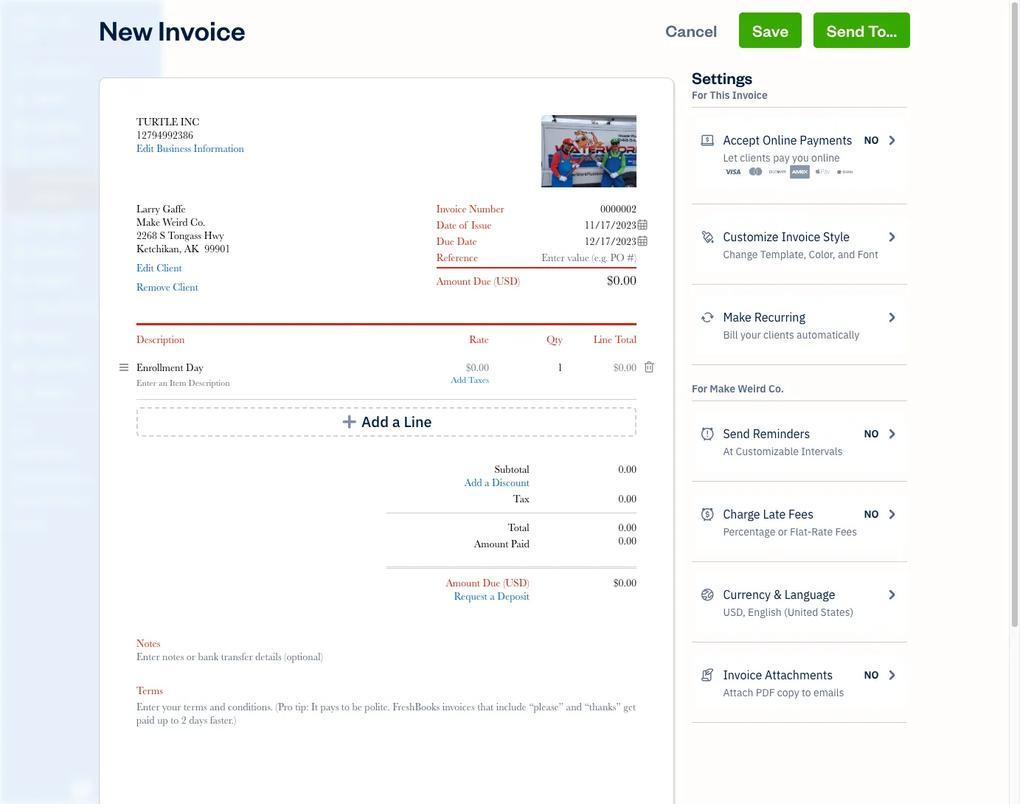 Task type: vqa. For each thing, say whether or not it's contained in the screenshot.
Terms text field
yes



Task type: describe. For each thing, give the bounding box(es) containing it.
delete line item image
[[643, 361, 655, 374]]

pdf
[[756, 686, 775, 699]]

new
[[99, 13, 153, 47]]

style
[[823, 229, 850, 244]]

gaffe
[[163, 203, 186, 215]]

date of issue
[[437, 219, 492, 231]]

Reference Number text field
[[529, 252, 637, 263]]

usd,
[[723, 606, 746, 619]]

attach pdf copy to emails
[[723, 686, 844, 699]]

chevronright image for invoice attachments
[[885, 666, 899, 684]]

hwy
[[204, 229, 224, 241]]

online
[[763, 133, 797, 148]]

charge late fees
[[723, 507, 814, 522]]

save button
[[739, 13, 802, 48]]

$0.00 for usd
[[607, 273, 637, 288]]

( for amount due ( usd ) request a deposit
[[503, 577, 506, 589]]

bank connections image
[[11, 494, 158, 506]]

plus image
[[341, 415, 358, 429]]

taxes
[[469, 375, 489, 385]]

accept
[[723, 133, 760, 148]]

amount due ( usd ) request a deposit
[[446, 577, 530, 602]]

0 vertical spatial client
[[157, 262, 182, 274]]

latefees image
[[701, 505, 715, 523]]

color,
[[809, 248, 836, 261]]

no for send reminders
[[864, 427, 879, 441]]

or
[[778, 525, 788, 539]]

send for send to...
[[827, 20, 865, 41]]

amount due ( usd )
[[437, 275, 520, 287]]

your
[[741, 328, 761, 342]]

customize invoice style
[[723, 229, 850, 244]]

total inside total amount paid
[[508, 522, 530, 533]]

remove client button
[[137, 280, 198, 294]]

2 0.00 from the top
[[619, 493, 637, 505]]

for make weird co.
[[692, 382, 784, 395]]

1 0.00 from the top
[[619, 463, 637, 475]]

reminders
[[753, 426, 810, 441]]

percentage or flat-rate fees
[[723, 525, 857, 539]]

2 for from the top
[[692, 382, 708, 395]]

description
[[137, 334, 185, 345]]

ketchikan,
[[137, 243, 182, 255]]

larry
[[137, 203, 160, 215]]

no for accept online payments
[[864, 134, 879, 147]]

paintbrush image
[[701, 228, 715, 246]]

bars image
[[120, 361, 128, 374]]

make inside larry gaffe make weird co. 2268 s tongass hwy ketchikan, ak  99901 edit client remove client
[[137, 216, 160, 228]]

no for charge late fees
[[864, 508, 879, 521]]

terms
[[137, 685, 163, 697]]

send for send reminders
[[723, 426, 750, 441]]

and
[[838, 248, 856, 261]]

1 vertical spatial weird
[[738, 382, 766, 395]]

0 vertical spatial due
[[437, 235, 454, 247]]

qty
[[547, 334, 563, 345]]

send to... button
[[814, 13, 911, 48]]

expense image
[[10, 246, 27, 260]]

usd for amount due ( usd )
[[496, 275, 518, 287]]

english
[[748, 606, 782, 619]]

1 horizontal spatial total
[[615, 334, 637, 345]]

items and services image
[[11, 471, 158, 483]]

new invoice
[[99, 13, 246, 47]]

change
[[723, 248, 758, 261]]

pay
[[773, 151, 790, 165]]

turtle inc 12794992386 edit business information
[[137, 116, 244, 154]]

edit business information button
[[137, 142, 244, 155]]

co. inside larry gaffe make weird co. 2268 s tongass hwy ketchikan, ak  99901 edit client remove client
[[190, 216, 205, 228]]

2268
[[137, 229, 157, 241]]

discount
[[492, 477, 530, 488]]

chevronright image for send reminders
[[885, 425, 899, 443]]

payments
[[800, 133, 853, 148]]

send to...
[[827, 20, 897, 41]]

&
[[774, 587, 782, 602]]

add for add taxes
[[451, 375, 466, 385]]

percentage
[[723, 525, 776, 539]]

timer image
[[10, 302, 27, 317]]

delete image
[[544, 145, 607, 159]]

template,
[[761, 248, 807, 261]]

intervals
[[801, 445, 843, 458]]

cancel
[[666, 20, 717, 41]]

line inside add a line button
[[404, 412, 432, 431]]

turtle for turtle inc owner
[[12, 13, 54, 28]]

customizable
[[736, 445, 799, 458]]

team members image
[[11, 447, 158, 459]]

12/17/2023 button
[[573, 235, 649, 248]]

payment image
[[10, 218, 27, 232]]

number
[[469, 203, 504, 215]]

tax
[[513, 493, 530, 505]]

business
[[157, 142, 191, 154]]

delete
[[544, 145, 575, 159]]

4 chevronright image from the top
[[885, 586, 899, 604]]

invoice inside settings for this invoice
[[733, 89, 768, 102]]

attachments
[[765, 668, 833, 683]]

12794992386
[[137, 129, 193, 141]]

1 vertical spatial client
[[173, 281, 198, 293]]

change template, color, and font
[[723, 248, 879, 261]]

currency
[[723, 587, 771, 602]]

12/17/2023
[[585, 235, 637, 247]]

issue
[[471, 219, 492, 231]]

let
[[723, 151, 738, 165]]

weird inside larry gaffe make weird co. 2268 s tongass hwy ketchikan, ak  99901 edit client remove client
[[163, 216, 188, 228]]

bill
[[723, 328, 738, 342]]

reference
[[437, 252, 478, 263]]

states)
[[821, 606, 854, 619]]

you
[[792, 151, 809, 165]]

add a discount button
[[464, 476, 530, 489]]

line total
[[594, 334, 637, 345]]

2 vertical spatial make
[[710, 382, 736, 395]]

) for amount due ( usd ) request a deposit
[[527, 577, 530, 589]]

1 horizontal spatial co.
[[769, 382, 784, 395]]

1 horizontal spatial fees
[[836, 525, 857, 539]]

latereminders image
[[701, 425, 715, 443]]

Line Total (USD) text field
[[613, 362, 637, 373]]

invoice image
[[10, 148, 27, 163]]

image
[[578, 145, 607, 159]]

visa image
[[723, 165, 743, 179]]

discover image
[[768, 165, 788, 179]]

add a line button
[[137, 407, 637, 437]]

add taxes
[[451, 375, 489, 385]]

larry gaffe make weird co. 2268 s tongass hwy ketchikan, ak  99901 edit client remove client
[[137, 203, 230, 293]]

at
[[723, 445, 734, 458]]

edit client button
[[137, 261, 182, 274]]

information
[[194, 142, 244, 154]]

Enter an Item Name text field
[[137, 361, 415, 374]]



Task type: locate. For each thing, give the bounding box(es) containing it.
chevronright image for customize invoice style
[[885, 228, 899, 246]]

0 horizontal spatial turtle
[[12, 13, 54, 28]]

$0.00 down 0.00 0.00
[[614, 577, 637, 589]]

online
[[812, 151, 840, 165]]

main element
[[0, 0, 199, 804]]

1 vertical spatial make
[[723, 310, 752, 325]]

save
[[753, 20, 789, 41]]

2 horizontal spatial a
[[490, 590, 495, 602]]

request
[[454, 590, 488, 602]]

cancel button
[[653, 13, 731, 48]]

1 vertical spatial amount
[[474, 538, 509, 550]]

line
[[594, 334, 613, 345], [404, 412, 432, 431]]

1 vertical spatial line
[[404, 412, 432, 431]]

attach
[[723, 686, 754, 699]]

a inside subtotal add a discount tax
[[485, 477, 490, 488]]

2 vertical spatial a
[[490, 590, 495, 602]]

line right the qty
[[594, 334, 613, 345]]

0 vertical spatial $0.00
[[607, 273, 637, 288]]

rate right or
[[812, 525, 833, 539]]

turtle for turtle inc 12794992386 edit business information
[[137, 116, 178, 128]]

currencyandlanguage image
[[701, 586, 715, 604]]

request a deposit button
[[454, 590, 530, 603]]

0 horizontal spatial total
[[508, 522, 530, 533]]

0 horizontal spatial send
[[723, 426, 750, 441]]

turtle inside "turtle inc 12794992386 edit business information"
[[137, 116, 178, 128]]

total up 'paid'
[[508, 522, 530, 533]]

1 vertical spatial co.
[[769, 382, 784, 395]]

Enter an Item Description text field
[[137, 377, 415, 389]]

0 vertical spatial line
[[594, 334, 613, 345]]

1 horizontal spatial (
[[503, 577, 506, 589]]

paid
[[511, 538, 530, 550]]

usd, english (united states)
[[723, 606, 854, 619]]

1 horizontal spatial line
[[594, 334, 613, 345]]

total
[[615, 334, 637, 345], [508, 522, 530, 533]]

estimate image
[[10, 120, 27, 135]]

send up at
[[723, 426, 750, 441]]

copy
[[778, 686, 800, 699]]

accept online payments
[[723, 133, 853, 148]]

report image
[[10, 386, 27, 401]]

due
[[437, 235, 454, 247], [474, 275, 491, 287], [483, 577, 501, 589]]

1 horizontal spatial weird
[[738, 382, 766, 395]]

invoices image
[[701, 666, 715, 684]]

0 vertical spatial turtle
[[12, 13, 54, 28]]

settings image
[[11, 518, 158, 530]]

inc up 'edit business information' button
[[181, 116, 199, 128]]

0 vertical spatial co.
[[190, 216, 205, 228]]

0 horizontal spatial )
[[518, 275, 520, 287]]

edit inside larry gaffe make weird co. 2268 s tongass hwy ketchikan, ak  99901 edit client remove client
[[137, 262, 154, 274]]

co. up reminders
[[769, 382, 784, 395]]

1 for from the top
[[692, 89, 708, 102]]

due up request a deposit button
[[483, 577, 501, 589]]

1 chevronright image from the top
[[885, 228, 899, 246]]

Item Rate (USD) text field
[[466, 362, 489, 373]]

make up bill
[[723, 310, 752, 325]]

usd for amount due ( usd ) request a deposit
[[506, 577, 527, 589]]

0 vertical spatial weird
[[163, 216, 188, 228]]

1 vertical spatial due
[[474, 275, 491, 287]]

2 no from the top
[[864, 427, 879, 441]]

0 vertical spatial for
[[692, 89, 708, 102]]

add
[[451, 375, 466, 385], [362, 412, 389, 431], [464, 477, 482, 488]]

date down the date of issue
[[457, 235, 477, 247]]

co. up the tongass
[[190, 216, 205, 228]]

1 edit from the top
[[137, 142, 154, 154]]

weird
[[163, 216, 188, 228], [738, 382, 766, 395]]

due for amount due ( usd ) request a deposit
[[483, 577, 501, 589]]

line right plus image at left
[[404, 412, 432, 431]]

due inside amount due ( usd ) request a deposit
[[483, 577, 501, 589]]

inc
[[57, 13, 78, 28], [181, 116, 199, 128]]

$0.00 down 12/17/2023 dropdown button
[[607, 273, 637, 288]]

0 horizontal spatial (
[[494, 275, 496, 287]]

let clients pay you online
[[723, 151, 840, 165]]

0 vertical spatial chevronright image
[[885, 228, 899, 246]]

1 horizontal spatial send
[[827, 20, 865, 41]]

0 vertical spatial clients
[[740, 151, 771, 165]]

clients down recurring
[[764, 328, 795, 342]]

clients down "accept"
[[740, 151, 771, 165]]

co.
[[190, 216, 205, 228], [769, 382, 784, 395]]

currency & language
[[723, 587, 836, 602]]

1 horizontal spatial a
[[485, 477, 490, 488]]

a left deposit
[[490, 590, 495, 602]]

rate up 'item rate (usd)' text field on the top left of page
[[469, 334, 489, 345]]

0 vertical spatial usd
[[496, 275, 518, 287]]

2 chevronright image from the top
[[885, 425, 899, 443]]

apple pay image
[[813, 165, 833, 179]]

recurring
[[755, 310, 806, 325]]

for
[[692, 89, 708, 102], [692, 382, 708, 395]]

inc inside turtle inc owner
[[57, 13, 78, 28]]

1 vertical spatial chevronright image
[[885, 308, 899, 326]]

0.00 0.00
[[619, 522, 637, 547]]

make down larry
[[137, 216, 160, 228]]

amount inside amount due ( usd ) request a deposit
[[446, 577, 480, 589]]

to
[[802, 686, 811, 699]]

chevronright image for make recurring
[[885, 308, 899, 326]]

0 vertical spatial edit
[[137, 142, 154, 154]]

1 horizontal spatial turtle
[[137, 116, 178, 128]]

settings
[[692, 67, 753, 88]]

rate
[[469, 334, 489, 345], [812, 525, 833, 539]]

turtle up owner
[[12, 13, 54, 28]]

money image
[[10, 330, 27, 345]]

Enter an Invoice # text field
[[600, 203, 637, 215]]

0 horizontal spatial rate
[[469, 334, 489, 345]]

0 horizontal spatial fees
[[789, 507, 814, 522]]

fees
[[789, 507, 814, 522], [836, 525, 857, 539]]

Item Quantity text field
[[542, 362, 563, 373]]

late
[[763, 507, 786, 522]]

apps image
[[11, 424, 158, 435]]

Terms text field
[[137, 700, 637, 727]]

add left taxes
[[451, 375, 466, 385]]

automatically
[[797, 328, 860, 342]]

0 vertical spatial add
[[451, 375, 466, 385]]

1 vertical spatial a
[[485, 477, 490, 488]]

1 chevronright image from the top
[[885, 131, 899, 149]]

0 horizontal spatial co.
[[190, 216, 205, 228]]

( inside amount due ( usd ) request a deposit
[[503, 577, 506, 589]]

no
[[864, 134, 879, 147], [864, 427, 879, 441], [864, 508, 879, 521], [864, 668, 879, 682]]

0 vertical spatial (
[[494, 275, 496, 287]]

edit up remove
[[137, 262, 154, 274]]

flat-
[[790, 525, 812, 539]]

subtotal add a discount tax
[[464, 463, 530, 505]]

invoice number
[[437, 203, 504, 215]]

99901
[[205, 243, 230, 255]]

add inside subtotal add a discount tax
[[464, 477, 482, 488]]

0 vertical spatial date
[[437, 219, 457, 231]]

bank image
[[835, 165, 855, 179]]

0 horizontal spatial a
[[392, 412, 400, 431]]

1 vertical spatial date
[[457, 235, 477, 247]]

of
[[459, 219, 468, 231]]

turtle up 12794992386
[[137, 116, 178, 128]]

turtle inc owner
[[12, 13, 78, 41]]

0 vertical spatial amount
[[437, 275, 471, 287]]

1 vertical spatial send
[[723, 426, 750, 441]]

( for amount due ( usd )
[[494, 275, 496, 287]]

) for amount due ( usd )
[[518, 275, 520, 287]]

a inside amount due ( usd ) request a deposit
[[490, 590, 495, 602]]

owner
[[12, 30, 39, 41]]

2 vertical spatial add
[[464, 477, 482, 488]]

add for add a line
[[362, 412, 389, 431]]

0 horizontal spatial line
[[404, 412, 432, 431]]

font
[[858, 248, 879, 261]]

deposit
[[498, 590, 530, 602]]

0 vertical spatial total
[[615, 334, 637, 345]]

turtle inside turtle inc owner
[[12, 13, 54, 28]]

0 horizontal spatial inc
[[57, 13, 78, 28]]

0 vertical spatial rate
[[469, 334, 489, 345]]

chevronright image for accept online payments
[[885, 131, 899, 149]]

chevronright image for charge late fees
[[885, 505, 899, 523]]

1 vertical spatial fees
[[836, 525, 857, 539]]

language
[[785, 587, 836, 602]]

s
[[160, 229, 165, 241]]

send left to...
[[827, 20, 865, 41]]

0 vertical spatial send
[[827, 20, 865, 41]]

a left discount
[[485, 477, 490, 488]]

chevronright image
[[885, 228, 899, 246], [885, 308, 899, 326]]

for inside settings for this invoice
[[692, 89, 708, 102]]

1 vertical spatial add
[[362, 412, 389, 431]]

remove
[[137, 281, 170, 293]]

chevronright image
[[885, 131, 899, 149], [885, 425, 899, 443], [885, 505, 899, 523], [885, 586, 899, 604], [885, 666, 899, 684]]

edit
[[137, 142, 154, 154], [137, 262, 154, 274]]

american express image
[[790, 165, 810, 179]]

weird down gaffe
[[163, 216, 188, 228]]

1 vertical spatial )
[[527, 577, 530, 589]]

4 no from the top
[[864, 668, 879, 682]]

fees up flat- at bottom right
[[789, 507, 814, 522]]

due down the reference
[[474, 275, 491, 287]]

1 vertical spatial $0.00
[[614, 577, 637, 589]]

1 vertical spatial usd
[[506, 577, 527, 589]]

dashboard image
[[10, 64, 27, 79]]

date
[[437, 219, 457, 231], [457, 235, 477, 247]]

amount up request at left
[[446, 577, 480, 589]]

for up latereminders image
[[692, 382, 708, 395]]

1 horizontal spatial )
[[527, 577, 530, 589]]

0 vertical spatial )
[[518, 275, 520, 287]]

total up line total (usd) text field
[[615, 334, 637, 345]]

1 vertical spatial clients
[[764, 328, 795, 342]]

customize
[[723, 229, 779, 244]]

subtotal
[[495, 463, 530, 475]]

) inside amount due ( usd ) request a deposit
[[527, 577, 530, 589]]

4 0.00 from the top
[[619, 535, 637, 547]]

add inside button
[[362, 412, 389, 431]]

5 chevronright image from the top
[[885, 666, 899, 684]]

3 chevronright image from the top
[[885, 505, 899, 523]]

client image
[[10, 92, 27, 107]]

amount down the reference
[[437, 275, 471, 287]]

no for invoice attachments
[[864, 668, 879, 682]]

add right plus image at left
[[362, 412, 389, 431]]

usd inside amount due ( usd ) request a deposit
[[506, 577, 527, 589]]

amount for amount due ( usd )
[[437, 275, 471, 287]]

tongass
[[168, 229, 201, 241]]

3 no from the top
[[864, 508, 879, 521]]

inc left new
[[57, 13, 78, 28]]

1 horizontal spatial rate
[[812, 525, 833, 539]]

Issue date in MM/DD/YYYY format text field
[[541, 219, 649, 231]]

1 vertical spatial turtle
[[137, 116, 178, 128]]

make up latereminders image
[[710, 382, 736, 395]]

0 horizontal spatial weird
[[163, 216, 188, 228]]

amount inside total amount paid
[[474, 538, 509, 550]]

edit down 12794992386
[[137, 142, 154, 154]]

$0.00
[[607, 273, 637, 288], [614, 577, 637, 589]]

$0.00 for amount due ( usd ) request a deposit
[[614, 577, 637, 589]]

a
[[392, 412, 400, 431], [485, 477, 490, 488], [490, 590, 495, 602]]

2 edit from the top
[[137, 262, 154, 274]]

weird up send reminders
[[738, 382, 766, 395]]

bill your clients automatically
[[723, 328, 860, 342]]

1 no from the top
[[864, 134, 879, 147]]

for left this
[[692, 89, 708, 102]]

1 vertical spatial inc
[[181, 116, 199, 128]]

date left "of"
[[437, 219, 457, 231]]

inc for turtle inc owner
[[57, 13, 78, 28]]

2 chevronright image from the top
[[885, 308, 899, 326]]

emails
[[814, 686, 844, 699]]

fees right flat- at bottom right
[[836, 525, 857, 539]]

amount left 'paid'
[[474, 538, 509, 550]]

2 vertical spatial due
[[483, 577, 501, 589]]

0 vertical spatial a
[[392, 412, 400, 431]]

0 vertical spatial make
[[137, 216, 160, 228]]

0 vertical spatial inc
[[57, 13, 78, 28]]

due up the reference
[[437, 235, 454, 247]]

chart image
[[10, 358, 27, 373]]

clients
[[740, 151, 771, 165], [764, 328, 795, 342]]

add left discount
[[464, 477, 482, 488]]

send inside button
[[827, 20, 865, 41]]

a inside add a line button
[[392, 412, 400, 431]]

0 vertical spatial fees
[[789, 507, 814, 522]]

total amount paid
[[474, 522, 530, 550]]

3 0.00 from the top
[[619, 522, 637, 533]]

2 vertical spatial amount
[[446, 577, 480, 589]]

Notes text field
[[137, 650, 637, 663]]

1 horizontal spatial inc
[[181, 116, 199, 128]]

charge
[[723, 507, 760, 522]]

add a line
[[362, 412, 432, 431]]

due for amount due ( usd )
[[474, 275, 491, 287]]

(united
[[784, 606, 819, 619]]

inc inside "turtle inc 12794992386 edit business information"
[[181, 116, 199, 128]]

1 vertical spatial edit
[[137, 262, 154, 274]]

usd
[[496, 275, 518, 287], [506, 577, 527, 589]]

client right remove
[[173, 281, 198, 293]]

1 vertical spatial rate
[[812, 525, 833, 539]]

make recurring
[[723, 310, 806, 325]]

mastercard image
[[746, 165, 766, 179]]

a right plus image at left
[[392, 412, 400, 431]]

1 vertical spatial for
[[692, 382, 708, 395]]

settings for this invoice
[[692, 67, 768, 102]]

client up remove client button
[[157, 262, 182, 274]]

refresh image
[[701, 308, 715, 326]]

due date
[[437, 235, 477, 247]]

1 vertical spatial total
[[508, 522, 530, 533]]

inc for turtle inc 12794992386 edit business information
[[181, 116, 199, 128]]

at customizable intervals
[[723, 445, 843, 458]]

1 vertical spatial (
[[503, 577, 506, 589]]

amount for amount due ( usd ) request a deposit
[[446, 577, 480, 589]]

to...
[[868, 20, 897, 41]]

notes
[[137, 638, 160, 649]]

edit inside "turtle inc 12794992386 edit business information"
[[137, 142, 154, 154]]

freshbooks image
[[69, 781, 93, 798]]

onlinesales image
[[701, 131, 715, 149]]

project image
[[10, 274, 27, 289]]



